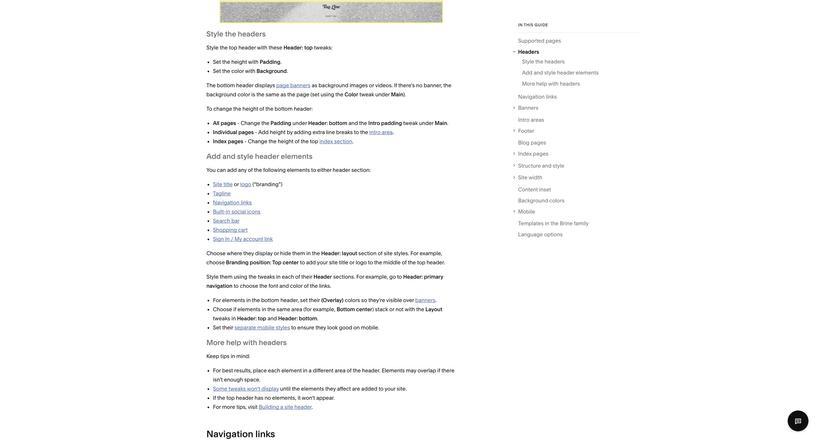 Task type: vqa. For each thing, say whether or not it's contained in the screenshot.
the by
yes



Task type: describe. For each thing, give the bounding box(es) containing it.
header: inside all pages - change the padding under header: bottom and the intro padding tweak under main . individual pages - add height by adding extra line breaks to the intro area . index pages - change the height of the top index section .
[[309, 120, 328, 126]]

1 horizontal spatial background
[[319, 82, 349, 89]]

header up set the height with padding . set the color with background .
[[239, 44, 256, 51]]

headers up the style the top header with these header: top tweaks:
[[238, 30, 266, 38]]

to
[[207, 105, 212, 112]]

banners inside "for elements in the bottom header, set their (overlay) colors so they're visible over banners . choose if elements in the same area (for example, bottom center ) stack or not with the layout tweaks in header: top and header: bottom . set their separate mobile styles to ensure they look good on mobile."
[[416, 297, 436, 303]]

0 horizontal spatial navigation links link
[[213, 199, 252, 206]]

extra
[[313, 129, 325, 135]]

of inside all pages - change the padding under header: bottom and the intro padding tweak under main . individual pages - add height by adding extra line breaks to the intro area . index pages - change the height of the top index section .
[[295, 138, 300, 145]]

inset
[[540, 186, 552, 193]]

0 horizontal spatial tweak
[[360, 91, 374, 98]]

headers inside more help with headers link
[[560, 81, 581, 87]]

("branding")
[[253, 181, 283, 188]]

until
[[280, 386, 291, 392]]

supported pages
[[519, 37, 562, 44]]

or down layout
[[350, 259, 355, 266]]

to choose the font and color of the links.
[[233, 283, 332, 289]]

pages for all
[[221, 120, 236, 126]]

. inside the for best results, place each element in a different area of the header. elements may overlap if there isn't enough space. some tweaks won't display until the elements they affect are added to your site. if the top header has no elements, it won't appear. for more tips, visit building a site header .
[[312, 404, 313, 410]]

header right either
[[333, 167, 351, 173]]

so
[[362, 297, 368, 303]]

branding position: top center to add your site title or logo to the middle of the top header.
[[226, 259, 446, 266]]

header: up branding position: top center to add your site title or logo to the middle of the top header.
[[322, 250, 341, 257]]

sign
[[213, 236, 224, 242]]

appear.
[[317, 395, 335, 401]]

1 horizontal spatial add
[[307, 259, 316, 266]]

good
[[339, 324, 353, 331]]

to left either
[[311, 167, 316, 173]]

0 vertical spatial a
[[309, 367, 312, 374]]

0 horizontal spatial main
[[391, 91, 404, 98]]

0 vertical spatial tweaks
[[258, 274, 275, 280]]

index inside all pages - change the padding under header: bottom and the intro padding tweak under main . individual pages - add height by adding extra line breaks to the intro area . index pages - change the height of the top index section .
[[213, 138, 227, 145]]

1 vertical spatial more
[[207, 338, 225, 347]]

elements down headers link
[[576, 70, 599, 76]]

example, inside "for elements in the bottom header, set their (overlay) colors so they're visible over banners . choose if elements in the same area (for example, bottom center ) stack or not with the layout tweaks in header: top and header: bottom . set their separate mobile styles to ensure they look good on mobile."
[[313, 306, 336, 313]]

0 vertical spatial banners
[[291, 82, 311, 89]]

top up set the height with padding . set the color with background .
[[229, 44, 237, 51]]

main inside all pages - change the padding under header: bottom and the intro padding tweak under main . individual pages - add height by adding extra line breaks to the intro area . index pages - change the height of the top index section .
[[435, 120, 448, 126]]

background colors link
[[519, 196, 565, 207]]

pages for index
[[534, 151, 549, 157]]

site title link
[[213, 181, 233, 188]]

1 vertical spatial logo
[[356, 259, 367, 266]]

banners
[[519, 105, 539, 111]]

images
[[350, 82, 368, 89]]

1 vertical spatial their
[[309, 297, 320, 303]]

in inside the for best results, place each element in a different area of the header. elements may overlap if there isn't enough space. some tweaks won't display until the elements they affect are added to your site. if the top header has no elements, it won't appear. for more tips, visit building a site header .
[[303, 367, 308, 374]]

1 horizontal spatial help
[[537, 81, 548, 87]]

index pages button
[[512, 149, 642, 158]]

bar
[[232, 217, 240, 224]]

height left the by
[[270, 129, 286, 135]]

0 horizontal spatial using
[[234, 274, 248, 280]]

structure and style button
[[512, 161, 642, 170]]

1 vertical spatial help
[[226, 338, 241, 347]]

site width link
[[519, 173, 642, 182]]

visible
[[387, 297, 402, 303]]

0 horizontal spatial your
[[317, 259, 328, 266]]

style the top header with these header: top tweaks:
[[207, 44, 333, 51]]

)
[[373, 306, 374, 313]]

bottom left the header:
[[275, 105, 293, 112]]

1 horizontal spatial each
[[282, 274, 294, 280]]

and inside "dropdown button"
[[543, 163, 552, 169]]

family
[[575, 220, 589, 227]]

link
[[265, 236, 273, 242]]

0 vertical spatial their
[[302, 274, 313, 280]]

elements,
[[272, 395, 297, 401]]

1 horizontal spatial example,
[[366, 274, 388, 280]]

to up style them using the tweaks in each of their header sections. for example, go to
[[300, 259, 305, 266]]

).
[[404, 91, 406, 98]]

1 horizontal spatial choose
[[240, 283, 258, 289]]

logo link
[[240, 181, 252, 188]]

padding
[[382, 120, 402, 126]]

headers button
[[512, 47, 642, 56]]

1 horizontal spatial navigation links
[[519, 94, 558, 100]]

styles
[[276, 324, 290, 331]]

space.
[[245, 376, 261, 383]]

center inside "for elements in the bottom header, set their (overlay) colors so they're visible over banners . choose if elements in the same area (for example, bottom center ) stack or not with the layout tweaks in header: top and header: bottom . set their separate mobile styles to ensure they look good on mobile."
[[357, 306, 373, 313]]

videos.
[[376, 82, 393, 89]]

background inside set the height with padding . set the color with background .
[[257, 68, 287, 74]]

area inside all pages - change the padding under header: bottom and the intro padding tweak under main . individual pages - add height by adding extra line breaks to the intro area . index pages - change the height of the top index section .
[[382, 129, 393, 135]]

go
[[390, 274, 396, 280]]

1 horizontal spatial header.
[[427, 259, 446, 266]]

0 horizontal spatial won't
[[247, 386, 260, 392]]

all
[[213, 120, 220, 126]]

with left the "these"
[[257, 44, 268, 51]]

more
[[222, 404, 235, 410]]

font
[[269, 283, 278, 289]]

1 vertical spatial add and style header elements
[[207, 152, 313, 161]]

1 vertical spatial style
[[237, 152, 254, 161]]

same inside as background images or videos. if there's no banner, the background color is the same as the page (set using the
[[266, 91, 280, 98]]

built-in social icons link
[[213, 208, 261, 215]]

tips,
[[237, 404, 247, 410]]

breaks
[[337, 129, 353, 135]]

blog pages link
[[519, 138, 547, 149]]

to right go at the bottom left of the page
[[398, 274, 402, 280]]

and right font
[[280, 283, 289, 289]]

each inside the for best results, place each element in a different area of the header. elements may overlap if there isn't enough space. some tweaks won't display until the elements they affect are added to your site. if the top header has no elements, it won't appear. for more tips, visit building a site header .
[[268, 367, 280, 374]]

building
[[259, 404, 279, 410]]

site width button
[[512, 173, 642, 182]]

navigation
[[207, 283, 233, 289]]

set inside "for elements in the bottom header, set their (overlay) colors so they're visible over banners . choose if elements in the same area (for example, bottom center ) stack or not with the layout tweaks in header: top and header: bottom . set their separate mobile styles to ensure they look good on mobile."
[[213, 324, 221, 331]]

1 horizontal spatial in
[[519, 22, 523, 27]]

shopping cart link
[[213, 227, 248, 233]]

guide
[[535, 22, 549, 27]]

or up top
[[274, 250, 279, 257]]

bottom
[[337, 306, 355, 313]]

0 horizontal spatial them
[[220, 274, 233, 280]]

elements down the navigation
[[222, 297, 245, 303]]

and down style the headers link
[[534, 70, 544, 76]]

0 vertical spatial navigation links link
[[519, 92, 558, 103]]

section inside all pages - change the padding under header: bottom and the intro padding tweak under main . individual pages - add height by adding extra line breaks to the intro area . index pages - change the height of the top index section .
[[335, 138, 353, 145]]

intro area link
[[370, 129, 393, 135]]

to inside "for elements in the bottom header, set their (overlay) colors so they're visible over banners . choose if elements in the same area (for example, bottom center ) stack or not with the layout tweaks in header: top and header: bottom . set their separate mobile styles to ensure they look good on mobile."
[[291, 324, 296, 331]]

site inside the for best results, place each element in a different area of the header. elements may overlap if there isn't enough space. some tweaks won't display until the elements they affect are added to your site. if the top header has no elements, it won't appear. for more tips, visit building a site header .
[[285, 404, 294, 410]]

where
[[227, 250, 242, 257]]

example, inside section of site styles. for example, choose
[[420, 250, 443, 257]]

following
[[263, 167, 286, 173]]

0 vertical spatial add
[[227, 167, 237, 173]]

1 horizontal spatial more
[[523, 81, 536, 87]]

1 vertical spatial site
[[329, 259, 338, 266]]

in this guide
[[519, 22, 549, 27]]

add and style header elements link
[[523, 68, 599, 79]]

2 horizontal spatial -
[[255, 129, 257, 135]]

with down the style the top header with these header: top tweaks:
[[248, 59, 259, 65]]

using inside as background images or videos. if there's no banner, the background color is the same as the page (set using the
[[321, 91, 335, 98]]

2 vertical spatial color
[[290, 283, 303, 289]]

for right the sections.
[[357, 274, 365, 280]]

or inside site title or logo ("branding") tagline navigation links built-in social icons search bar shopping cart sign in / my account link
[[234, 181, 239, 188]]

there
[[442, 367, 455, 374]]

site width
[[519, 174, 543, 181]]

with up 'the bottom header displays page banners' at the top left
[[245, 68, 256, 74]]

1 horizontal spatial intro
[[519, 117, 530, 123]]

0 vertical spatial style the headers
[[207, 30, 266, 38]]

1 vertical spatial a
[[281, 404, 284, 410]]

height down the by
[[278, 138, 294, 145]]

structure and style
[[519, 163, 565, 169]]

color tweak under main ).
[[345, 91, 406, 98]]

1 horizontal spatial more help with headers
[[523, 81, 581, 87]]

1 horizontal spatial links
[[256, 429, 275, 440]]

if inside the for best results, place each element in a different area of the header. elements may overlap if there isn't enough space. some tweaks won't display until the elements they affect are added to your site. if the top header has no elements, it won't appear. for more tips, visit building a site header .
[[213, 395, 216, 401]]

display inside the for best results, place each element in a different area of the header. elements may overlap if there isn't enough space. some tweaks won't display until the elements they affect are added to your site. if the top header has no elements, it won't appear. for more tips, visit building a site header .
[[262, 386, 279, 392]]

headers inside style the headers link
[[545, 58, 565, 65]]

your inside the for best results, place each element in a different area of the header. elements may overlap if there isn't enough space. some tweaks won't display until the elements they affect are added to your site. if the top header has no elements, it won't appear. for more tips, visit building a site header .
[[385, 386, 396, 392]]

may
[[406, 367, 417, 374]]

background colors
[[519, 197, 565, 204]]

site inside section of site styles. for example, choose
[[384, 250, 393, 257]]

0 vertical spatial display
[[255, 250, 273, 257]]

of down style them using the tweaks in each of their header sections. for example, go to
[[304, 283, 309, 289]]

header:
[[294, 105, 313, 112]]

added
[[362, 386, 378, 392]]

pages down individual
[[228, 138, 244, 145]]

elements right following
[[287, 167, 310, 173]]

header up following
[[255, 152, 279, 161]]

0 vertical spatial as
[[312, 82, 318, 89]]

section inside section of site styles. for example, choose
[[359, 250, 377, 257]]

icons
[[247, 208, 261, 215]]

supported pages link
[[519, 36, 562, 47]]

1 vertical spatial background
[[207, 91, 237, 98]]

intro inside all pages - change the padding under header: bottom and the intro padding tweak under main . individual pages - add height by adding extra line breaks to the intro area . index pages - change the height of the top index section .
[[369, 120, 380, 126]]

some
[[213, 386, 228, 392]]

area inside "for elements in the bottom header, set their (overlay) colors so they're visible over banners . choose if elements in the same area (for example, bottom center ) stack or not with the layout tweaks in header: top and header: bottom . set their separate mobile styles to ensure they look good on mobile."
[[292, 306, 303, 313]]

it
[[298, 395, 301, 401]]

site for site width
[[519, 174, 528, 181]]

add inside all pages - change the padding under header: bottom and the intro padding tweak under main . individual pages - add height by adding extra line breaks to the intro area . index pages - change the height of the top index section .
[[259, 129, 269, 135]]

0 horizontal spatial more help with headers
[[207, 338, 287, 347]]

position:
[[250, 259, 272, 266]]

more help with headers link
[[523, 79, 581, 90]]

top inside the for best results, place each element in a different area of the header. elements may overlap if there isn't enough space. some tweaks won't display until the elements they affect are added to your site. if the top header has no elements, it won't appear. for more tips, visit building a site header .
[[227, 395, 235, 401]]

either
[[318, 167, 332, 173]]

bottom inside all pages - change the padding under header: bottom and the intro padding tweak under main . individual pages - add height by adding extra line breaks to the intro area . index pages - change the height of the top index section .
[[329, 120, 348, 126]]

supported
[[519, 37, 545, 44]]

of up to choose the font and color of the links.
[[296, 274, 300, 280]]

0 vertical spatial -
[[238, 120, 240, 126]]

1 vertical spatial style the headers
[[523, 58, 565, 65]]

if inside the for best results, place each element in a different area of the header. elements may overlap if there isn't enough space. some tweaks won't display until the elements they affect are added to your site. if the top header has no elements, it won't appear. for more tips, visit building a site header .
[[438, 367, 441, 374]]

if inside "for elements in the bottom header, set their (overlay) colors so they're visible over banners . choose if elements in the same area (for example, bottom center ) stack or not with the layout tweaks in header: top and header: bottom . set their separate mobile styles to ensure they look good on mobile."
[[234, 306, 237, 313]]

language options
[[519, 231, 563, 238]]

1 horizontal spatial colors
[[550, 197, 565, 204]]

1 horizontal spatial under
[[376, 91, 390, 98]]

2 vertical spatial their
[[222, 324, 233, 331]]

and inside all pages - change the padding under header: bottom and the intro padding tweak under main . individual pages - add height by adding extra line breaks to the intro area . index pages - change the height of the top index section .
[[349, 120, 358, 126]]

tweaks inside "for elements in the bottom header, set their (overlay) colors so they're visible over banners . choose if elements in the same area (for example, bottom center ) stack or not with the layout tweaks in header: top and header: bottom . set their separate mobile styles to ensure they look good on mobile."
[[213, 315, 230, 322]]

to left middle at left
[[368, 259, 373, 266]]

element
[[282, 367, 302, 374]]

0 vertical spatial change
[[241, 120, 260, 126]]

middle
[[384, 259, 401, 266]]

of inside the for best results, place each element in a different area of the header. elements may overlap if there isn't enough space. some tweaks won't display until the elements they affect are added to your site. if the top header has no elements, it won't appear. for more tips, visit building a site header .
[[347, 367, 352, 374]]

0 horizontal spatial add
[[207, 152, 221, 161]]

0 vertical spatial choose
[[207, 250, 226, 257]]

0 vertical spatial them
[[293, 250, 305, 257]]

pages for blog
[[531, 140, 547, 146]]

to inside the for best results, place each element in a different area of the header. elements may overlap if there isn't enough space. some tweaks won't display until the elements they affect are added to your site. if the top header has no elements, it won't appear. for more tips, visit building a site header .
[[379, 386, 384, 392]]

2 vertical spatial navigation
[[207, 429, 254, 440]]

elements up the you can add any of the following elements to either header section: at the left top of the page
[[281, 152, 313, 161]]

pages right individual
[[239, 129, 254, 135]]

structure and style link
[[519, 161, 642, 170]]

styles.
[[394, 250, 410, 257]]

of down displays
[[260, 105, 264, 112]]

intro areas link
[[519, 115, 545, 126]]

index section link
[[320, 138, 353, 145]]

templates in the brine family
[[519, 220, 589, 227]]

0 horizontal spatial under
[[293, 120, 307, 126]]

section:
[[352, 167, 371, 173]]

search bar link
[[213, 217, 240, 224]]

set
[[301, 297, 308, 303]]

can
[[217, 167, 226, 173]]

top inside all pages - change the padding under header: bottom and the intro padding tweak under main . individual pages - add height by adding extra line breaks to the intro area . index pages - change the height of the top index section .
[[310, 138, 319, 145]]

height inside set the height with padding . set the color with background .
[[232, 59, 247, 65]]

0 horizontal spatial center
[[283, 259, 299, 266]]

index pages link
[[519, 149, 642, 158]]

1 horizontal spatial add and style header elements
[[523, 70, 599, 76]]

page inside as background images or videos. if there's no banner, the background color is the same as the page (set using the
[[297, 91, 310, 98]]

index inside dropdown button
[[519, 151, 532, 157]]

header: right the "these"
[[284, 44, 303, 51]]

displays
[[255, 82, 275, 89]]



Task type: locate. For each thing, give the bounding box(es) containing it.
of inside section of site styles. for example, choose
[[378, 250, 383, 257]]

or inside as background images or videos. if there's no banner, the background color is the same as the page (set using the
[[369, 82, 375, 89]]

2 horizontal spatial under
[[420, 120, 434, 126]]

0 horizontal spatial as
[[281, 91, 286, 98]]

example,
[[420, 250, 443, 257], [366, 274, 388, 280], [313, 306, 336, 313]]

of down styles.
[[402, 259, 407, 266]]

background down content inset link
[[519, 197, 549, 204]]

1 vertical spatial no
[[265, 395, 271, 401]]

help down style the headers link
[[537, 81, 548, 87]]

and
[[534, 70, 544, 76], [349, 120, 358, 126], [223, 152, 236, 161], [543, 163, 552, 169], [280, 283, 289, 289], [268, 315, 277, 322]]

more help with headers down the add and style header elements link on the top
[[523, 81, 581, 87]]

1 vertical spatial -
[[255, 129, 257, 135]]

intro
[[519, 117, 530, 123], [369, 120, 380, 126]]

if left there
[[438, 367, 441, 374]]

header: up separate
[[237, 315, 257, 322]]

1 vertical spatial navigation
[[213, 199, 240, 206]]

cart
[[238, 227, 248, 233]]

0 horizontal spatial no
[[265, 395, 271, 401]]

1 vertical spatial in
[[225, 236, 230, 242]]

1 horizontal spatial site
[[519, 174, 528, 181]]

links.
[[319, 283, 332, 289]]

2 vertical spatial -
[[245, 138, 247, 145]]

a left different
[[309, 367, 312, 374]]

color inside set the height with padding . set the color with background .
[[232, 68, 244, 74]]

2 horizontal spatial links
[[546, 94, 558, 100]]

more
[[523, 81, 536, 87], [207, 338, 225, 347]]

separate
[[235, 324, 256, 331]]

or inside "for elements in the bottom header, set their (overlay) colors so they're visible over banners . choose if elements in the same area (for example, bottom center ) stack or not with the layout tweaks in header: top and header: bottom . set their separate mobile styles to ensure they look good on mobile."
[[390, 306, 395, 313]]

for up isn't
[[213, 367, 221, 374]]

change
[[214, 105, 232, 112]]

tweak inside all pages - change the padding under header: bottom and the intro padding tweak under main . individual pages - add height by adding extra line breaks to the intro area . index pages - change the height of the top index section .
[[404, 120, 418, 126]]

templates
[[519, 220, 544, 227]]

1 horizontal spatial won't
[[302, 395, 315, 401]]

width
[[529, 174, 543, 181]]

they inside "for elements in the bottom header, set their (overlay) colors so they're visible over banners . choose if elements in the same area (for example, bottom center ) stack or not with the layout tweaks in header: top and header: bottom . set their separate mobile styles to ensure they look good on mobile."
[[316, 324, 326, 331]]

and up mobile
[[268, 315, 277, 322]]

0 vertical spatial won't
[[247, 386, 260, 392]]

area left (for
[[292, 306, 303, 313]]

style inside "dropdown button"
[[553, 163, 565, 169]]

built-
[[213, 208, 226, 215]]

of down "adding"
[[295, 138, 300, 145]]

1 vertical spatial area
[[292, 306, 303, 313]]

building a site header link
[[259, 404, 312, 410]]

1 vertical spatial center
[[357, 306, 373, 313]]

elements up appear. at the bottom left of page
[[301, 386, 324, 392]]

1 vertical spatial links
[[241, 199, 252, 206]]

index down individual
[[213, 138, 227, 145]]

using down branding
[[234, 274, 248, 280]]

choose inside section of site styles. for example, choose
[[207, 259, 225, 266]]

site.
[[397, 386, 407, 392]]

color up 'the bottom header displays page banners' at the top left
[[232, 68, 244, 74]]

elements
[[576, 70, 599, 76], [281, 152, 313, 161], [287, 167, 310, 173], [222, 297, 245, 303], [238, 306, 261, 313], [301, 386, 324, 392]]

header. inside the for best results, place each element in a different area of the header. elements may overlap if there isn't enough space. some tweaks won't display until the elements they affect are added to your site. if the top header has no elements, it won't appear. for more tips, visit building a site header .
[[362, 367, 381, 374]]

tweak down images
[[360, 91, 374, 98]]

padding
[[260, 59, 281, 65], [271, 120, 292, 126]]

same down displays
[[266, 91, 280, 98]]

color inside as background images or videos. if there's no banner, the background color is the same as the page (set using the
[[238, 91, 250, 98]]

bottom down font
[[261, 297, 279, 303]]

each up to choose the font and color of the links.
[[282, 274, 294, 280]]

headers
[[519, 49, 540, 55]]

navigation links down tips, on the left bottom of the page
[[207, 429, 275, 440]]

footer
[[519, 128, 535, 134]]

your
[[317, 259, 328, 266], [385, 386, 396, 392]]

the
[[207, 82, 216, 89]]

0 horizontal spatial colors
[[345, 297, 360, 303]]

no inside the for best results, place each element in a different area of the header. elements may overlap if there isn't enough space. some tweaks won't display until the elements they affect are added to your site. if the top header has no elements, it won't appear. for more tips, visit building a site header .
[[265, 395, 271, 401]]

language
[[519, 231, 544, 238]]

(set
[[311, 91, 320, 98]]

top left the tweaks:
[[305, 44, 313, 51]]

navigation links
[[519, 94, 558, 100], [207, 429, 275, 440]]

content inset
[[519, 186, 552, 193]]

pages inside index pages link
[[534, 151, 549, 157]]

3 set from the top
[[213, 324, 221, 331]]

section down "breaks"
[[335, 138, 353, 145]]

0 vertical spatial site
[[384, 250, 393, 257]]

1 horizontal spatial if
[[438, 367, 441, 374]]

with up mind:
[[243, 338, 257, 347]]

under
[[376, 91, 390, 98], [293, 120, 307, 126], [420, 120, 434, 126]]

to
[[354, 129, 359, 135], [311, 167, 316, 173], [300, 259, 305, 266], [368, 259, 373, 266], [398, 274, 402, 280], [234, 283, 239, 289], [291, 324, 296, 331], [379, 386, 384, 392]]

- up any
[[245, 138, 247, 145]]

1 vertical spatial tweak
[[404, 120, 418, 126]]

1 vertical spatial using
[[234, 274, 248, 280]]

2 horizontal spatial area
[[382, 129, 393, 135]]

blog
[[519, 140, 530, 146]]

elements inside the for best results, place each element in a different area of the header. elements may overlap if there isn't enough space. some tweaks won't display until the elements they affect are added to your site. if the top header has no elements, it won't appear. for more tips, visit building a site header .
[[301, 386, 324, 392]]

main
[[391, 91, 404, 98], [435, 120, 448, 126]]

account
[[243, 236, 263, 242]]

headers down mobile
[[259, 338, 287, 347]]

header down some tweaks won't display link
[[236, 395, 254, 401]]

0 horizontal spatial help
[[226, 338, 241, 347]]

padding inside set the height with padding . set the color with background .
[[260, 59, 281, 65]]

brine
[[560, 220, 573, 227]]

top up primary
[[418, 259, 426, 266]]

them right hide
[[293, 250, 305, 257]]

-
[[238, 120, 240, 126], [255, 129, 257, 135], [245, 138, 247, 145]]

site title or logo ("branding") tagline navigation links built-in social icons search bar shopping cart sign in / my account link
[[213, 181, 283, 242]]

add down to change the height of the bottom header:
[[259, 129, 269, 135]]

choose inside "for elements in the bottom header, set their (overlay) colors so they're visible over banners . choose if elements in the same area (for example, bottom center ) stack or not with the layout tweaks in header: top and header: bottom . set their separate mobile styles to ensure they look good on mobile."
[[213, 306, 232, 313]]

different
[[313, 367, 334, 374]]

pages for supported
[[546, 37, 562, 44]]

background up displays
[[257, 68, 287, 74]]

if left there's
[[394, 82, 398, 89]]

title inside site title or logo ("branding") tagline navigation links built-in social icons search bar shopping cart sign in / my account link
[[224, 181, 233, 188]]

1 vertical spatial won't
[[302, 395, 315, 401]]

links inside site title or logo ("branding") tagline navigation links built-in social icons search bar shopping cart sign in / my account link
[[241, 199, 252, 206]]

bottom right the
[[217, 82, 235, 89]]

banners link
[[519, 103, 642, 113]]

choose down the navigation
[[213, 306, 232, 313]]

index
[[320, 138, 333, 145]]

over
[[404, 297, 414, 303]]

2 vertical spatial tweaks
[[229, 386, 246, 392]]

headers up the add and style header elements link on the top
[[545, 58, 565, 65]]

if down some
[[213, 395, 216, 401]]

add down style the headers link
[[523, 70, 533, 76]]

tweaks inside the for best results, place each element in a different area of the header. elements may overlap if there isn't enough space. some tweaks won't display until the elements they affect are added to your site. if the top header has no elements, it won't appear. for more tips, visit building a site header .
[[229, 386, 246, 392]]

brine topbottom.png image
[[220, 0, 444, 23]]

0 horizontal spatial title
[[224, 181, 233, 188]]

0 horizontal spatial background
[[207, 91, 237, 98]]

height down is
[[243, 105, 258, 112]]

banners button
[[512, 103, 642, 113]]

as
[[312, 82, 318, 89], [281, 91, 286, 98]]

0 vertical spatial more help with headers
[[523, 81, 581, 87]]

mobile button
[[512, 207, 642, 216]]

height up 'the bottom header displays page banners' at the top left
[[232, 59, 247, 65]]

logo down layout
[[356, 259, 367, 266]]

0 vertical spatial background
[[257, 68, 287, 74]]

site left width
[[519, 174, 528, 181]]

of right any
[[248, 167, 253, 173]]

1 set from the top
[[213, 59, 221, 65]]

0 vertical spatial color
[[232, 68, 244, 74]]

0 vertical spatial they
[[244, 250, 254, 257]]

top
[[273, 259, 282, 266]]

1 vertical spatial they
[[316, 324, 326, 331]]

and up can
[[223, 152, 236, 161]]

to right the navigation
[[234, 283, 239, 289]]

0 vertical spatial navigation
[[519, 94, 545, 100]]

blog pages
[[519, 140, 547, 146]]

padding inside all pages - change the padding under header: bottom and the intro padding tweak under main . individual pages - add height by adding extra line breaks to the intro area . index pages - change the height of the top index section .
[[271, 120, 292, 126]]

site for site title or logo ("branding") tagline navigation links built-in social icons search bar shopping cart sign in / my account link
[[213, 181, 222, 188]]

0 vertical spatial area
[[382, 129, 393, 135]]

all pages - change the padding under header: bottom and the intro padding tweak under main . individual pages - add height by adding extra line breaks to the intro area . index pages - change the height of the top index section .
[[213, 120, 449, 145]]

for inside "for elements in the bottom header, set their (overlay) colors so they're visible over banners . choose if elements in the same area (for example, bottom center ) stack or not with the layout tweaks in header: top and header: bottom . set their separate mobile styles to ensure they look good on mobile."
[[213, 297, 221, 303]]

of
[[260, 105, 264, 112], [295, 138, 300, 145], [248, 167, 253, 173], [378, 250, 383, 257], [402, 259, 407, 266], [296, 274, 300, 280], [304, 283, 309, 289], [347, 367, 352, 374]]

if inside as background images or videos. if there's no banner, the background color is the same as the page (set using the
[[394, 82, 398, 89]]

tweak right padding
[[404, 120, 418, 126]]

their
[[302, 274, 313, 280], [309, 297, 320, 303], [222, 324, 233, 331]]

1 vertical spatial banners
[[416, 297, 436, 303]]

0 horizontal spatial site
[[213, 181, 222, 188]]

section right layout
[[359, 250, 377, 257]]

layout
[[426, 306, 443, 313]]

1 vertical spatial page
[[297, 91, 310, 98]]

pages up index pages
[[531, 140, 547, 146]]

pages inside blog pages link
[[531, 140, 547, 146]]

0 horizontal spatial links
[[241, 199, 252, 206]]

1 vertical spatial set
[[213, 68, 221, 74]]

0 horizontal spatial navigation links
[[207, 429, 275, 440]]

area inside the for best results, place each element in a different area of the header. elements may overlap if there isn't enough space. some tweaks won't display until the elements they affect are added to your site. if the top header has no elements, it won't appear. for more tips, visit building a site header .
[[335, 367, 346, 374]]

they inside the for best results, place each element in a different area of the header. elements may overlap if there isn't enough space. some tweaks won't display until the elements they affect are added to your site. if the top header has no elements, it won't appear. for more tips, visit building a site header .
[[326, 386, 336, 392]]

to change the height of the bottom header:
[[207, 105, 313, 112]]

0 horizontal spatial choose
[[207, 259, 225, 266]]

header,
[[281, 297, 299, 303]]

header down it
[[295, 404, 312, 410]]

0 vertical spatial add and style header elements
[[523, 70, 599, 76]]

to inside all pages - change the padding under header: bottom and the intro padding tweak under main . individual pages - add height by adding extra line breaks to the intro area . index pages - change the height of the top index section .
[[354, 129, 359, 135]]

page banners link
[[277, 82, 311, 89]]

1 vertical spatial color
[[238, 91, 250, 98]]

you
[[207, 167, 216, 173]]

footer link
[[519, 126, 642, 135]]

areas
[[531, 117, 545, 123]]

colors
[[550, 197, 565, 204], [345, 297, 360, 303]]

results,
[[234, 367, 252, 374]]

header: up styles
[[278, 315, 298, 322]]

in left "this"
[[519, 22, 523, 27]]

1 horizontal spatial them
[[293, 250, 305, 257]]

0 vertical spatial padding
[[260, 59, 281, 65]]

site down elements, on the bottom
[[285, 404, 294, 410]]

title
[[224, 181, 233, 188], [339, 259, 349, 266]]

there's
[[399, 82, 415, 89]]

these
[[269, 44, 283, 51]]

navigation
[[519, 94, 545, 100], [213, 199, 240, 206], [207, 429, 254, 440]]

2 vertical spatial style
[[553, 163, 565, 169]]

style for the add and style header elements link on the top
[[545, 70, 556, 76]]

0 horizontal spatial area
[[292, 306, 303, 313]]

set the height with padding . set the color with background .
[[213, 59, 288, 74]]

same
[[266, 91, 280, 98], [277, 306, 290, 313]]

site inside site title or logo ("branding") tagline navigation links built-in social icons search bar shopping cart sign in / my account link
[[213, 181, 222, 188]]

1 vertical spatial if
[[438, 367, 441, 374]]

they up appear. at the bottom left of page
[[326, 386, 336, 392]]

0 horizontal spatial logo
[[240, 181, 252, 188]]

pages down guide
[[546, 37, 562, 44]]

background up 'color'
[[319, 82, 349, 89]]

padding up the by
[[271, 120, 292, 126]]

0 horizontal spatial each
[[268, 367, 280, 374]]

navigation inside site title or logo ("branding") tagline navigation links built-in social icons search bar shopping cart sign in / my account link
[[213, 199, 240, 206]]

1 vertical spatial header.
[[362, 367, 381, 374]]

1 vertical spatial each
[[268, 367, 280, 374]]

or
[[369, 82, 375, 89], [234, 181, 239, 188], [274, 250, 279, 257], [350, 259, 355, 266], [390, 306, 395, 313]]

1 horizontal spatial page
[[297, 91, 310, 98]]

not
[[396, 306, 404, 313]]

navigation links link up the built-in social icons link
[[213, 199, 252, 206]]

display
[[255, 250, 273, 257], [262, 386, 279, 392]]

1 horizontal spatial no
[[417, 82, 423, 89]]

index down blog
[[519, 151, 532, 157]]

they left the look
[[316, 324, 326, 331]]

search
[[213, 217, 230, 224]]

each right place
[[268, 367, 280, 374]]

0 vertical spatial page
[[277, 82, 289, 89]]

style
[[545, 70, 556, 76], [237, 152, 254, 161], [553, 163, 565, 169]]

display up the position:
[[255, 250, 273, 257]]

1 vertical spatial them
[[220, 274, 233, 280]]

using right (set
[[321, 91, 335, 98]]

your up header
[[317, 259, 328, 266]]

center down so
[[357, 306, 373, 313]]

1 horizontal spatial add
[[259, 129, 269, 135]]

style for structure and style link
[[553, 163, 565, 169]]

header up is
[[236, 82, 254, 89]]

keep
[[207, 353, 219, 360]]

1 vertical spatial index
[[519, 151, 532, 157]]

header up more help with headers link in the top right of the page
[[558, 70, 575, 76]]

no inside as background images or videos. if there's no banner, the background color is the same as the page (set using the
[[417, 82, 423, 89]]

links
[[546, 94, 558, 100], [241, 199, 252, 206], [256, 429, 275, 440]]

0 vertical spatial title
[[224, 181, 233, 188]]

if
[[394, 82, 398, 89], [213, 395, 216, 401]]

header: up extra
[[309, 120, 328, 126]]

more help with headers up mind:
[[207, 338, 287, 347]]

for best results, place each element in a different area of the header. elements may overlap if there isn't enough space. some tweaks won't display until the elements they affect are added to your site. if the top header has no elements, it won't appear. for more tips, visit building a site header .
[[213, 367, 455, 410]]

more up banners
[[523, 81, 536, 87]]

1 horizontal spatial tweak
[[404, 120, 418, 126]]

their left header
[[302, 274, 313, 280]]

1 horizontal spatial logo
[[356, 259, 367, 266]]

add up you
[[207, 152, 221, 161]]

0 vertical spatial your
[[317, 259, 328, 266]]

colors inside "for elements in the bottom header, set their (overlay) colors so they're visible over banners . choose if elements in the same area (for example, bottom center ) stack or not with the layout tweaks in header: top and header: bottom . set their separate mobile styles to ensure they look good on mobile."
[[345, 297, 360, 303]]

1 horizontal spatial title
[[339, 259, 349, 266]]

top
[[229, 44, 237, 51], [305, 44, 313, 51], [310, 138, 319, 145], [418, 259, 426, 266], [258, 315, 267, 322], [227, 395, 235, 401]]

for left more
[[213, 404, 221, 410]]

(for
[[304, 306, 312, 313]]

padding down the style the top header with these header: top tweaks:
[[260, 59, 281, 65]]

add inside the add and style header elements link
[[523, 70, 533, 76]]

1 horizontal spatial main
[[435, 120, 448, 126]]

1 vertical spatial background
[[519, 197, 549, 204]]

site up tagline link
[[213, 181, 222, 188]]

adding
[[294, 129, 312, 135]]

1 horizontal spatial center
[[357, 306, 373, 313]]

by
[[287, 129, 293, 135]]

pages up structure and style
[[534, 151, 549, 157]]

0 vertical spatial background
[[319, 82, 349, 89]]

with inside "for elements in the bottom header, set their (overlay) colors so they're visible over banners . choose if elements in the same area (for example, bottom center ) stack or not with the layout tweaks in header: top and header: bottom . set their separate mobile styles to ensure they look good on mobile."
[[405, 306, 415, 313]]

sign in / my account link link
[[213, 236, 273, 242]]

tagline
[[213, 190, 231, 197]]

colors down the inset
[[550, 197, 565, 204]]

banner,
[[424, 82, 443, 89]]

in inside site title or logo ("branding") tagline navigation links built-in social icons search bar shopping cart sign in / my account link
[[225, 236, 230, 242]]

2 vertical spatial set
[[213, 324, 221, 331]]

with down the add and style header elements link on the top
[[549, 81, 559, 87]]

header. up added
[[362, 367, 381, 374]]

2 vertical spatial add
[[207, 152, 221, 161]]

2 vertical spatial site
[[285, 404, 294, 410]]

content inset link
[[519, 185, 552, 196]]

2 set from the top
[[213, 68, 221, 74]]

0 vertical spatial if
[[394, 82, 398, 89]]

style up more help with headers link in the top right of the page
[[545, 70, 556, 76]]

0 vertical spatial colors
[[550, 197, 565, 204]]

elements up separate
[[238, 306, 261, 313]]

0 horizontal spatial add and style header elements
[[207, 152, 313, 161]]

1 horizontal spatial banners
[[416, 297, 436, 303]]

in inside site title or logo ("branding") tagline navigation links built-in social icons search bar shopping cart sign in / my account link
[[226, 208, 231, 215]]

pages inside 'supported pages' link
[[546, 37, 562, 44]]

their left separate
[[222, 324, 233, 331]]

color
[[345, 91, 359, 98]]

0 horizontal spatial example,
[[313, 306, 336, 313]]

top inside "for elements in the bottom header, set their (overlay) colors so they're visible over banners . choose if elements in the same area (for example, bottom center ) stack or not with the layout tweaks in header: top and header: bottom . set their separate mobile styles to ensure they look good on mobile."
[[258, 315, 267, 322]]

0 horizontal spatial site
[[285, 404, 294, 410]]

if up separate
[[234, 306, 237, 313]]

bottom down (for
[[299, 315, 318, 322]]

header
[[314, 274, 332, 280]]

style up any
[[237, 152, 254, 161]]

1 vertical spatial change
[[248, 138, 268, 145]]

1 horizontal spatial background
[[519, 197, 549, 204]]

isn't
[[213, 376, 223, 383]]

same inside "for elements in the bottom header, set their (overlay) colors so they're visible over banners . choose if elements in the same area (for example, bottom center ) stack or not with the layout tweaks in header: top and header: bottom . set their separate mobile styles to ensure they look good on mobile."
[[277, 306, 290, 313]]

1 vertical spatial if
[[213, 395, 216, 401]]

or left logo link
[[234, 181, 239, 188]]

logo inside site title or logo ("branding") tagline navigation links built-in social icons search bar shopping cart sign in / my account link
[[240, 181, 252, 188]]

header: inside header: primary navigation
[[404, 274, 423, 280]]

pages up individual
[[221, 120, 236, 126]]

2 vertical spatial links
[[256, 429, 275, 440]]

same down header,
[[277, 306, 290, 313]]

and up "breaks"
[[349, 120, 358, 126]]

1 horizontal spatial a
[[309, 367, 312, 374]]

choose left font
[[240, 283, 258, 289]]

and inside "for elements in the bottom header, set their (overlay) colors so they're visible over banners . choose if elements in the same area (for example, bottom center ) stack or not with the layout tweaks in header: top and header: bottom . set their separate mobile styles to ensure they look good on mobile."
[[268, 315, 277, 322]]

for inside section of site styles. for example, choose
[[411, 250, 419, 257]]

navigation down tagline link
[[213, 199, 240, 206]]

any
[[238, 167, 247, 173]]

intro up "intro"
[[369, 120, 380, 126]]

navigation links up banners
[[519, 94, 558, 100]]

site inside dropdown button
[[519, 174, 528, 181]]

2 horizontal spatial add
[[523, 70, 533, 76]]



